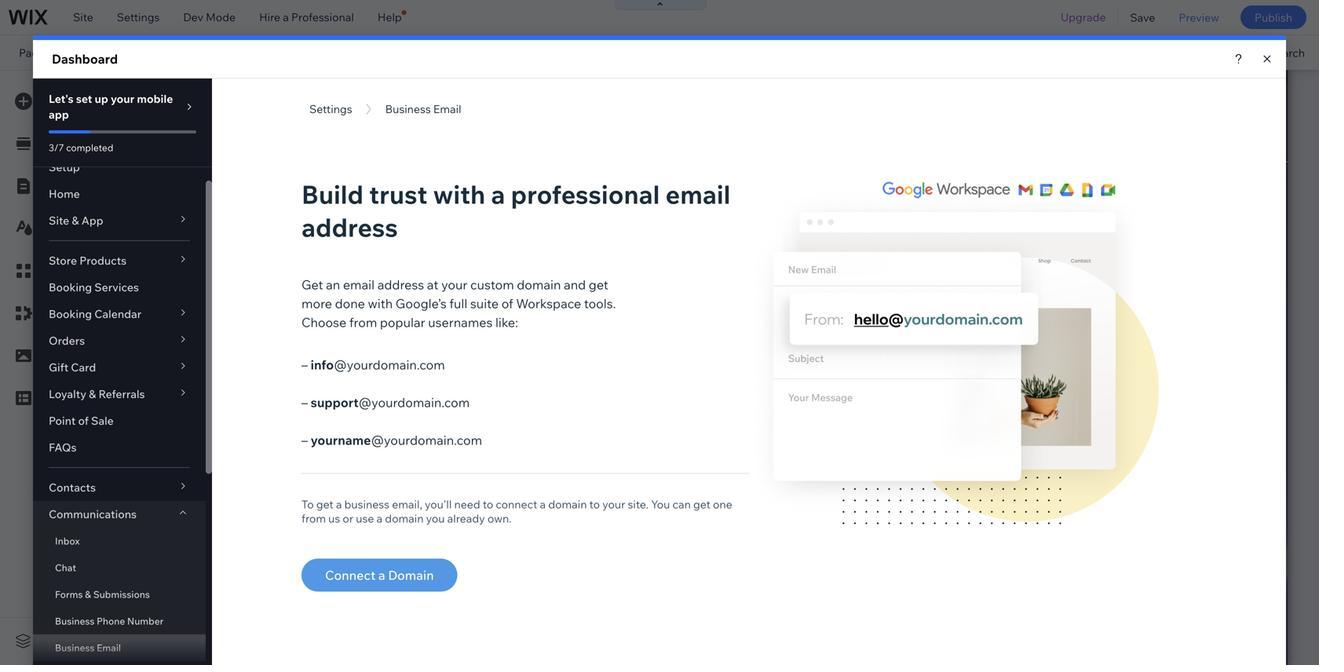 Task type: vqa. For each thing, say whether or not it's contained in the screenshot.
Delete App?
no



Task type: locate. For each thing, give the bounding box(es) containing it.
dev
[[183, 10, 203, 24]]

mode
[[206, 10, 236, 24]]

preview
[[1180, 10, 1220, 24]]

help
[[378, 10, 402, 24]]

hire
[[259, 10, 281, 24]]

home
[[59, 46, 91, 60]]

search
[[1270, 46, 1306, 60]]

save
[[1131, 10, 1156, 24]]

a
[[283, 10, 289, 24]]

search button
[[1237, 35, 1320, 70]]

settings
[[117, 10, 160, 24]]

publish
[[1255, 10, 1293, 24]]

hire a professional
[[259, 10, 354, 24]]



Task type: describe. For each thing, give the bounding box(es) containing it.
preview button
[[1168, 0, 1232, 35]]

dev mode
[[183, 10, 236, 24]]

professional
[[291, 10, 354, 24]]

save button
[[1119, 0, 1168, 35]]

upgrade
[[1061, 10, 1107, 24]]

publish button
[[1241, 5, 1307, 29]]

site
[[73, 10, 93, 24]]



